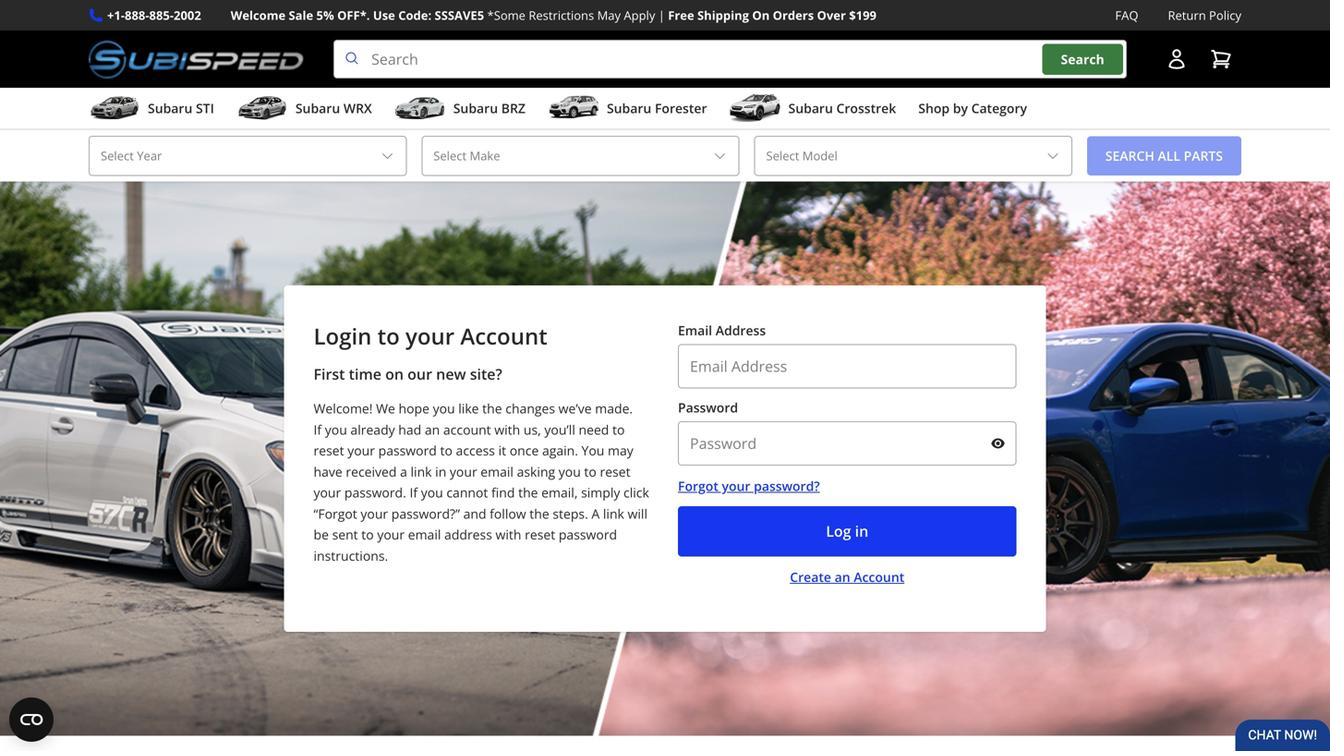 Task type: locate. For each thing, give the bounding box(es) containing it.
may
[[597, 7, 621, 24]]

subaru left sti
[[148, 99, 192, 117]]

brz
[[501, 99, 526, 117]]

+1-888-885-2002 link
[[107, 6, 201, 25]]

account
[[460, 321, 548, 351], [854, 568, 905, 586]]

email
[[481, 463, 514, 480], [408, 526, 441, 543]]

on
[[752, 7, 770, 24]]

like
[[458, 400, 479, 417]]

1 horizontal spatial email
[[481, 463, 514, 480]]

reset down steps. on the left of page
[[525, 526, 555, 543]]

3 subaru from the left
[[453, 99, 498, 117]]

email down the it
[[481, 463, 514, 480]]

made.
[[595, 400, 633, 417]]

subaru for subaru forester
[[607, 99, 652, 117]]

your right forgot
[[722, 477, 751, 495]]

subaru brz
[[453, 99, 526, 117]]

your up cannot
[[450, 463, 477, 480]]

if down the welcome!
[[314, 421, 322, 438]]

a subaru brz thumbnail image image
[[394, 94, 446, 122]]

subaru for subaru crosstrek
[[788, 99, 833, 117]]

subaru brz button
[[394, 92, 526, 129]]

1 horizontal spatial account
[[854, 568, 905, 586]]

your up our
[[406, 321, 455, 351]]

password down a
[[559, 526, 617, 543]]

in inside forgot your password? log in
[[855, 521, 869, 541]]

2 vertical spatial the
[[530, 505, 549, 522]]

0 vertical spatial if
[[314, 421, 322, 438]]

the right like
[[482, 400, 502, 417]]

subaru left "brz"
[[453, 99, 498, 117]]

you down the welcome!
[[325, 421, 347, 438]]

if up the password?"
[[410, 484, 418, 501]]

0 vertical spatial an
[[425, 421, 440, 438]]

Password password field
[[678, 421, 1017, 466]]

the down the email,
[[530, 505, 549, 522]]

to
[[378, 321, 400, 351], [612, 421, 625, 438], [440, 442, 453, 459], [584, 463, 597, 480], [361, 526, 374, 543]]

we
[[376, 400, 395, 417]]

an
[[425, 421, 440, 438], [835, 568, 850, 586]]

you
[[433, 400, 455, 417], [325, 421, 347, 438], [559, 463, 581, 480], [421, 484, 443, 501]]

$199
[[849, 7, 877, 24]]

an right create
[[835, 568, 850, 586]]

Select Make button
[[421, 136, 740, 176]]

the down asking
[[518, 484, 538, 501]]

0 vertical spatial account
[[460, 321, 548, 351]]

off*.
[[337, 7, 370, 24]]

in inside welcome! we hope you like the changes we've made. if you already had an account with us, you'll need to reset your password to access it once again. you may have received a link in your email asking you to reset your password. if you cannot find the email, simply click "forgot your password?" and follow the steps. a link will be sent to your email address with reset password instructions.
[[435, 463, 446, 480]]

subaru inside "dropdown button"
[[295, 99, 340, 117]]

2002
[[174, 7, 201, 24]]

4 subaru from the left
[[607, 99, 652, 117]]

subaru right a subaru crosstrek thumbnail image
[[788, 99, 833, 117]]

create
[[790, 568, 831, 586]]

a
[[592, 505, 600, 522]]

reset down may
[[600, 463, 631, 480]]

1 horizontal spatial password
[[559, 526, 617, 543]]

email down the password?"
[[408, 526, 441, 543]]

a subaru crosstrek thumbnail image image
[[729, 94, 781, 122]]

1 vertical spatial with
[[496, 526, 521, 543]]

sti
[[196, 99, 214, 117]]

1 vertical spatial email
[[408, 526, 441, 543]]

search button
[[1043, 44, 1123, 75]]

email,
[[542, 484, 578, 501]]

have
[[314, 463, 342, 480]]

steps.
[[553, 505, 588, 522]]

in right a
[[435, 463, 446, 480]]

log in button
[[678, 506, 1017, 557]]

1 vertical spatial the
[[518, 484, 538, 501]]

welcome
[[231, 7, 286, 24]]

return
[[1168, 7, 1206, 24]]

0 horizontal spatial an
[[425, 421, 440, 438]]

1 vertical spatial link
[[603, 505, 624, 522]]

+1-
[[107, 7, 125, 24]]

a collage of action shots of vehicles image
[[0, 182, 1330, 736]]

we've
[[559, 400, 592, 417]]

with down follow
[[496, 526, 521, 543]]

1 horizontal spatial in
[[855, 521, 869, 541]]

faq
[[1115, 7, 1139, 24]]

account down the log in button at right
[[854, 568, 905, 586]]

click
[[624, 484, 649, 501]]

an inside welcome! we hope you like the changes we've made. if you already had an account with us, you'll need to reset your password to access it once again. you may have received a link in your email asking you to reset your password. if you cannot find the email, simply click "forgot your password?" and follow the steps. a link will be sent to your email address with reset password instructions.
[[425, 421, 440, 438]]

a subaru sti thumbnail image image
[[89, 94, 140, 122]]

select make image
[[713, 149, 728, 163]]

password down had
[[378, 442, 437, 459]]

sale
[[289, 7, 313, 24]]

welcome! we hope you like the changes we've made. if you already had an account with us, you'll need to reset your password to access it once again. you may have received a link in your email asking you to reset your password. if you cannot find the email, simply click "forgot your password?" and follow the steps. a link will be sent to your email address with reset password instructions.
[[314, 400, 649, 564]]

1 horizontal spatial if
[[410, 484, 418, 501]]

2 subaru from the left
[[295, 99, 340, 117]]

forgot your password? log in
[[678, 477, 869, 541]]

1 horizontal spatial reset
[[525, 526, 555, 543]]

your down the password?"
[[377, 526, 405, 543]]

received
[[346, 463, 397, 480]]

orders
[[773, 7, 814, 24]]

with
[[495, 421, 520, 438], [496, 526, 521, 543]]

0 horizontal spatial reset
[[314, 442, 344, 459]]

subaru left "wrx"
[[295, 99, 340, 117]]

address
[[444, 526, 492, 543]]

subaru for subaru wrx
[[295, 99, 340, 117]]

account up site?
[[460, 321, 548, 351]]

1 vertical spatial account
[[854, 568, 905, 586]]

our
[[408, 364, 432, 384]]

to up on
[[378, 321, 400, 351]]

forester
[[655, 99, 707, 117]]

subaru for subaru sti
[[148, 99, 192, 117]]

with up the it
[[495, 421, 520, 438]]

an right had
[[425, 421, 440, 438]]

1 subaru from the left
[[148, 99, 192, 117]]

0 vertical spatial link
[[411, 463, 432, 480]]

policy
[[1209, 7, 1242, 24]]

1 vertical spatial in
[[855, 521, 869, 541]]

your down 'have'
[[314, 484, 341, 501]]

address
[[716, 322, 766, 339]]

faq link
[[1115, 6, 1139, 25]]

hope
[[399, 400, 430, 417]]

1 vertical spatial reset
[[600, 463, 631, 480]]

password
[[378, 442, 437, 459], [559, 526, 617, 543]]

a subaru forester thumbnail image image
[[548, 94, 600, 122]]

0 horizontal spatial password
[[378, 442, 437, 459]]

0 vertical spatial in
[[435, 463, 446, 480]]

return policy
[[1168, 7, 1242, 24]]

1 vertical spatial an
[[835, 568, 850, 586]]

subaru left forester at top
[[607, 99, 652, 117]]

will
[[628, 505, 648, 522]]

0 horizontal spatial if
[[314, 421, 322, 438]]

in
[[435, 463, 446, 480], [855, 521, 869, 541]]

subaru wrx button
[[236, 92, 372, 129]]

time
[[349, 364, 381, 384]]

reset
[[314, 442, 344, 459], [600, 463, 631, 480], [525, 526, 555, 543]]

in right log
[[855, 521, 869, 541]]

0 horizontal spatial in
[[435, 463, 446, 480]]

password.
[[344, 484, 406, 501]]

category
[[971, 99, 1027, 117]]

site?
[[470, 364, 502, 384]]

restrictions
[[529, 7, 594, 24]]

885-
[[149, 7, 174, 24]]

1 horizontal spatial an
[[835, 568, 850, 586]]

reset up 'have'
[[314, 442, 344, 459]]

5 subaru from the left
[[788, 99, 833, 117]]

email
[[678, 322, 712, 339]]

subispeed logo image
[[89, 40, 304, 79]]

and
[[463, 505, 486, 522]]



Task type: vqa. For each thing, say whether or not it's contained in the screenshot.
Toggle Password Visibility image
yes



Task type: describe. For each thing, give the bounding box(es) containing it.
email address
[[678, 322, 766, 339]]

access
[[456, 442, 495, 459]]

had
[[398, 421, 421, 438]]

0 vertical spatial with
[[495, 421, 520, 438]]

0 vertical spatial password
[[378, 442, 437, 459]]

search
[[1061, 50, 1105, 68]]

over
[[817, 7, 846, 24]]

shop by category button
[[919, 92, 1027, 129]]

wrx
[[344, 99, 372, 117]]

you
[[582, 442, 605, 459]]

to up may
[[612, 421, 625, 438]]

select year image
[[380, 149, 395, 163]]

it
[[498, 442, 506, 459]]

return policy link
[[1168, 6, 1242, 25]]

login
[[314, 321, 372, 351]]

subaru crosstrek
[[788, 99, 896, 117]]

Select Year button
[[89, 136, 407, 176]]

you'll
[[544, 421, 575, 438]]

to down you
[[584, 463, 597, 480]]

follow
[[490, 505, 526, 522]]

*some
[[487, 7, 526, 24]]

subaru sti button
[[89, 92, 214, 129]]

cannot
[[447, 484, 488, 501]]

login to your account
[[314, 321, 548, 351]]

may
[[608, 442, 634, 459]]

subaru forester
[[607, 99, 707, 117]]

shipping
[[697, 7, 749, 24]]

create an account
[[790, 568, 905, 586]]

1 horizontal spatial link
[[603, 505, 624, 522]]

find
[[492, 484, 515, 501]]

again.
[[542, 442, 578, 459]]

simply
[[581, 484, 620, 501]]

subaru forester button
[[548, 92, 707, 129]]

forgot your password? link
[[678, 477, 1017, 495]]

an inside create an account link
[[835, 568, 850, 586]]

account inside create an account link
[[854, 568, 905, 586]]

be
[[314, 526, 329, 543]]

button image
[[1166, 48, 1188, 70]]

to right sent
[[361, 526, 374, 543]]

+1-888-885-2002
[[107, 7, 201, 24]]

toggle password visibility image
[[991, 436, 1006, 451]]

password
[[678, 399, 738, 416]]

0 horizontal spatial account
[[460, 321, 548, 351]]

open widget image
[[9, 697, 54, 742]]

asking
[[517, 463, 555, 480]]

subaru for subaru brz
[[453, 99, 498, 117]]

changes
[[506, 400, 555, 417]]

us,
[[524, 421, 541, 438]]

5%
[[316, 7, 334, 24]]

password?"
[[391, 505, 460, 522]]

select model image
[[1046, 149, 1060, 163]]

you left like
[[433, 400, 455, 417]]

to left access
[[440, 442, 453, 459]]

0 horizontal spatial link
[[411, 463, 432, 480]]

search input field
[[334, 40, 1127, 79]]

code:
[[398, 7, 432, 24]]

once
[[510, 442, 539, 459]]

1 vertical spatial password
[[559, 526, 617, 543]]

Select Model button
[[754, 136, 1072, 176]]

already
[[351, 421, 395, 438]]

"forgot
[[314, 505, 357, 522]]

0 vertical spatial reset
[[314, 442, 344, 459]]

forgot
[[678, 477, 719, 495]]

you down again.
[[559, 463, 581, 480]]

crosstrek
[[837, 99, 896, 117]]

2 vertical spatial reset
[[525, 526, 555, 543]]

888-
[[125, 7, 149, 24]]

a
[[400, 463, 407, 480]]

1 vertical spatial if
[[410, 484, 418, 501]]

sent
[[332, 526, 358, 543]]

first
[[314, 364, 345, 384]]

need
[[579, 421, 609, 438]]

your inside forgot your password? log in
[[722, 477, 751, 495]]

you up the password?"
[[421, 484, 443, 501]]

2 horizontal spatial reset
[[600, 463, 631, 480]]

subaru wrx
[[295, 99, 372, 117]]

instructions.
[[314, 547, 388, 564]]

welcome!
[[314, 400, 373, 417]]

password?
[[754, 477, 820, 495]]

0 horizontal spatial email
[[408, 526, 441, 543]]

on
[[385, 364, 404, 384]]

create an account link
[[790, 568, 905, 586]]

free
[[668, 7, 694, 24]]

apply
[[624, 7, 655, 24]]

new
[[436, 364, 466, 384]]

a subaru wrx thumbnail image image
[[236, 94, 288, 122]]

0 vertical spatial email
[[481, 463, 514, 480]]

subaru sti
[[148, 99, 214, 117]]

use
[[373, 7, 395, 24]]

|
[[658, 7, 665, 24]]

subaru crosstrek button
[[729, 92, 896, 129]]

0 vertical spatial the
[[482, 400, 502, 417]]

by
[[953, 99, 968, 117]]

your up the received
[[348, 442, 375, 459]]

first time on our new site?
[[314, 364, 502, 384]]

log
[[826, 521, 851, 541]]

Email Address text field
[[678, 344, 1017, 389]]

shop
[[919, 99, 950, 117]]

shop by category
[[919, 99, 1027, 117]]

your down password.
[[361, 505, 388, 522]]

sssave5
[[435, 7, 484, 24]]

account
[[443, 421, 491, 438]]



